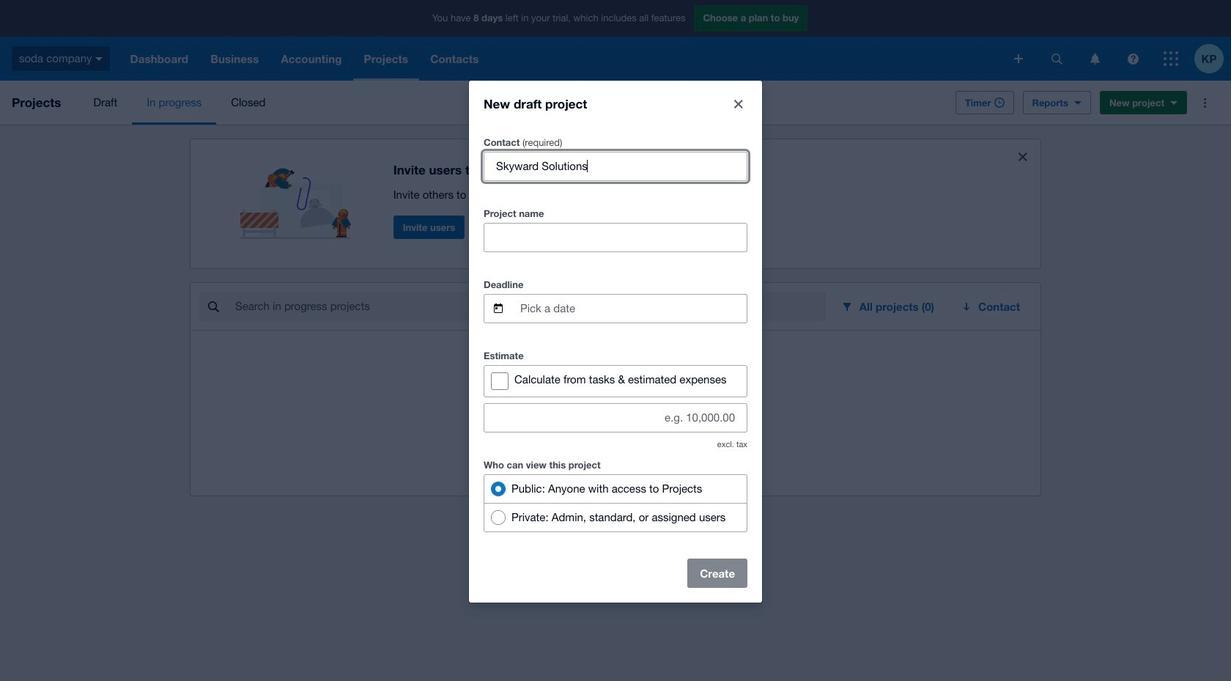 Task type: locate. For each thing, give the bounding box(es) containing it.
svg image
[[1128, 53, 1139, 64], [1015, 54, 1024, 63]]

banner
[[0, 0, 1232, 81]]

group
[[484, 474, 748, 532]]

e.g. 10,000.00 field
[[485, 404, 747, 432]]

None field
[[485, 223, 747, 251]]

0 horizontal spatial svg image
[[1015, 54, 1024, 63]]

dialog
[[469, 80, 763, 602]]

invite users to projects image
[[240, 151, 358, 239]]

svg image
[[1164, 51, 1179, 66], [1052, 53, 1063, 64], [1091, 53, 1100, 64], [96, 57, 103, 61]]

Search in progress projects search field
[[234, 293, 826, 320]]



Task type: vqa. For each thing, say whether or not it's contained in the screenshot.
"Pick a date" field
yes



Task type: describe. For each thing, give the bounding box(es) containing it.
Find or create a contact field
[[485, 152, 747, 180]]

1 horizontal spatial svg image
[[1128, 53, 1139, 64]]

Pick a date field
[[519, 294, 747, 322]]



